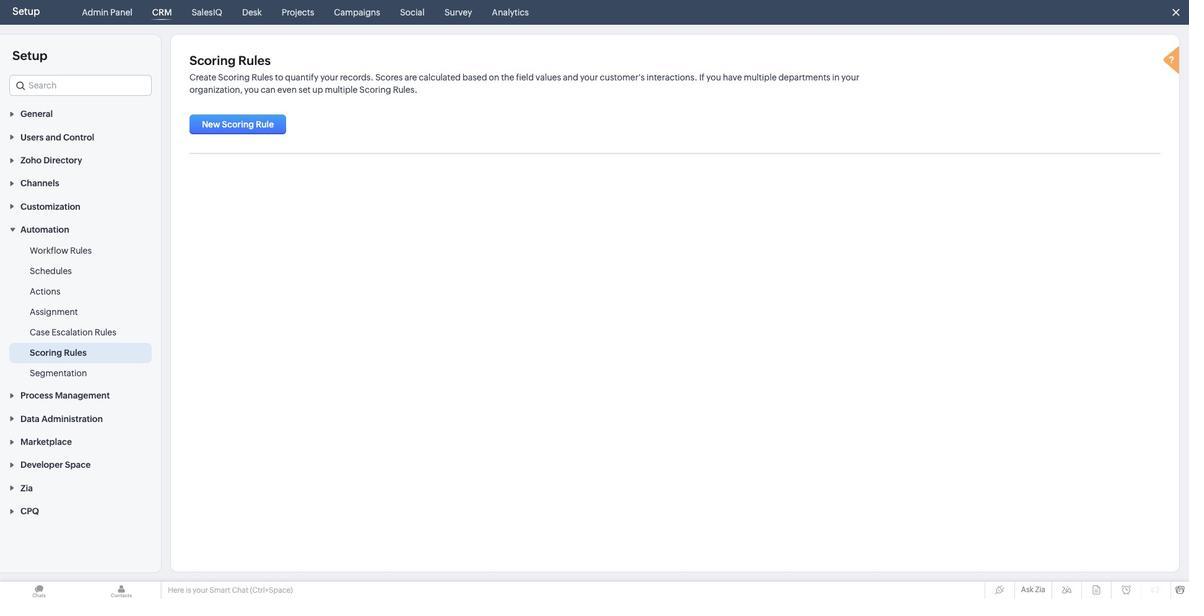 Task type: locate. For each thing, give the bounding box(es) containing it.
desk
[[242, 7, 262, 17]]

panel
[[110, 7, 133, 17]]

social link
[[395, 0, 430, 25]]

survey
[[445, 7, 472, 17]]

crm
[[152, 7, 172, 17]]

projects link
[[277, 0, 319, 25]]

smart
[[210, 587, 231, 596]]

campaigns
[[334, 7, 380, 17]]

analytics
[[492, 7, 529, 17]]

social
[[400, 7, 425, 17]]

campaigns link
[[329, 0, 385, 25]]

survey link
[[440, 0, 477, 25]]

(ctrl+space)
[[250, 587, 293, 596]]

here
[[168, 587, 184, 596]]

salesiq link
[[187, 0, 227, 25]]

your
[[193, 587, 208, 596]]

chat
[[232, 587, 249, 596]]



Task type: describe. For each thing, give the bounding box(es) containing it.
is
[[186, 587, 191, 596]]

chats image
[[0, 583, 78, 600]]

admin panel link
[[77, 0, 137, 25]]

crm link
[[147, 0, 177, 25]]

setup
[[12, 6, 40, 17]]

salesiq
[[192, 7, 222, 17]]

admin
[[82, 7, 109, 17]]

admin panel
[[82, 7, 133, 17]]

contacts image
[[82, 583, 160, 600]]

here is your smart chat (ctrl+space)
[[168, 587, 293, 596]]

analytics link
[[487, 0, 534, 25]]

ask zia
[[1022, 586, 1046, 595]]

ask
[[1022, 586, 1034, 595]]

projects
[[282, 7, 314, 17]]

desk link
[[237, 0, 267, 25]]

zia
[[1036, 586, 1046, 595]]



Task type: vqa. For each thing, say whether or not it's contained in the screenshot.
Admin Panel Link on the top of page
yes



